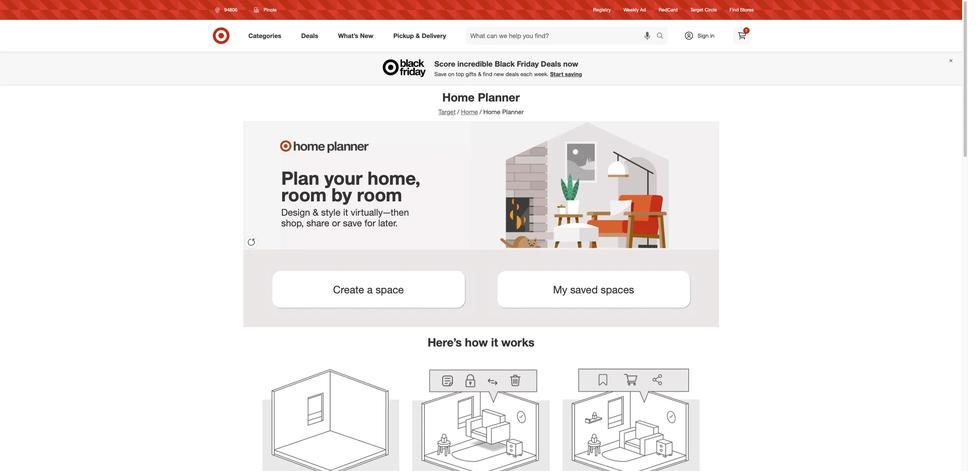 Task type: locate. For each thing, give the bounding box(es) containing it.
weekly ad link
[[624, 7, 646, 13]]

& inside the plan your home, room by room design & style it virtually—then shop, share or save for later.
[[313, 206, 319, 218]]

by
[[332, 183, 352, 206]]

saving
[[565, 71, 582, 77]]

1 horizontal spatial it
[[491, 335, 498, 349]]

1 vertical spatial target
[[438, 108, 456, 116]]

it
[[343, 206, 348, 218], [491, 335, 498, 349]]

it inside the plan your home, room by room design & style it virtually—then shop, share or save for later.
[[343, 206, 348, 218]]

circle
[[705, 7, 717, 13]]

2 room from the left
[[357, 183, 402, 206]]

deals
[[301, 32, 318, 39], [541, 59, 561, 68]]

home right home "link"
[[483, 108, 500, 116]]

target left circle
[[691, 7, 704, 13]]

/ left home "link"
[[457, 108, 459, 116]]

target
[[691, 7, 704, 13], [438, 108, 456, 116]]

create a space link
[[256, 256, 481, 324]]

2 vertical spatial &
[[313, 206, 319, 218]]

space
[[376, 283, 404, 296]]

start
[[550, 71, 563, 77]]

& left style
[[313, 206, 319, 218]]

score
[[434, 59, 455, 68]]

planner down deals
[[502, 108, 524, 116]]

1 horizontal spatial deals
[[541, 59, 561, 68]]

it right how
[[491, 335, 498, 349]]

share
[[306, 217, 329, 229]]

&
[[416, 32, 420, 39], [478, 71, 482, 77], [313, 206, 319, 218]]

& inside score incredible black friday deals now save on top gifts & find new deals each week. start saving
[[478, 71, 482, 77]]

& left find
[[478, 71, 482, 77]]

0 vertical spatial planner
[[478, 90, 520, 104]]

deals left what's
[[301, 32, 318, 39]]

pinole
[[264, 7, 277, 13]]

0 vertical spatial it
[[343, 206, 348, 218]]

here's how it works
[[428, 335, 535, 349]]

1 horizontal spatial room
[[357, 183, 402, 206]]

1 horizontal spatial &
[[416, 32, 420, 39]]

in
[[710, 32, 715, 39]]

my
[[553, 283, 567, 296]]

1 vertical spatial it
[[491, 335, 498, 349]]

94806
[[224, 7, 237, 13]]

saved
[[570, 283, 598, 296]]

pickup & delivery link
[[387, 27, 456, 44]]

sign in link
[[677, 27, 727, 44]]

now
[[563, 59, 578, 68]]

1 room from the left
[[281, 183, 327, 206]]

1 vertical spatial deals
[[541, 59, 561, 68]]

home
[[442, 90, 475, 104], [461, 108, 478, 116], [483, 108, 500, 116]]

home,
[[368, 167, 420, 189]]

& right pickup
[[416, 32, 420, 39]]

black
[[495, 59, 515, 68]]

94806 button
[[210, 3, 246, 17]]

weekly ad
[[624, 7, 646, 13]]

target link
[[438, 108, 456, 116]]

it right the or
[[343, 206, 348, 218]]

room up design on the left
[[281, 183, 327, 206]]

0 horizontal spatial /
[[457, 108, 459, 116]]

sign
[[698, 32, 709, 39]]

0 horizontal spatial &
[[313, 206, 319, 218]]

1 vertical spatial &
[[478, 71, 482, 77]]

0 vertical spatial &
[[416, 32, 420, 39]]

weekly
[[624, 7, 639, 13]]

7 link
[[733, 27, 751, 44]]

0 horizontal spatial room
[[281, 183, 327, 206]]

/
[[457, 108, 459, 116], [480, 108, 482, 116]]

1 horizontal spatial target
[[691, 7, 704, 13]]

new
[[360, 32, 374, 39]]

search button
[[653, 27, 672, 46]]

your
[[324, 167, 363, 189]]

0 vertical spatial deals
[[301, 32, 318, 39]]

2 / from the left
[[480, 108, 482, 116]]

deals
[[506, 71, 519, 77]]

0 horizontal spatial target
[[438, 108, 456, 116]]

deals up start
[[541, 59, 561, 68]]

7
[[745, 28, 748, 33]]

top
[[456, 71, 464, 77]]

pickup & delivery
[[393, 32, 446, 39]]

room up "virtually—then"
[[357, 183, 402, 206]]

ad
[[640, 7, 646, 13]]

new
[[494, 71, 504, 77]]

home link
[[461, 108, 478, 116]]

room
[[281, 183, 327, 206], [357, 183, 402, 206]]

find stores link
[[730, 7, 754, 13]]

for
[[365, 217, 376, 229]]

/ right home "link"
[[480, 108, 482, 116]]

pinole button
[[249, 3, 282, 17]]

1 horizontal spatial /
[[480, 108, 482, 116]]

2 horizontal spatial &
[[478, 71, 482, 77]]

1 / from the left
[[457, 108, 459, 116]]

later.
[[378, 217, 398, 229]]

target left home "link"
[[438, 108, 456, 116]]

0 horizontal spatial it
[[343, 206, 348, 218]]

planner down the new
[[478, 90, 520, 104]]

planner
[[478, 90, 520, 104], [502, 108, 524, 116]]

categories
[[248, 32, 281, 39]]

find
[[730, 7, 739, 13]]

my saved spaces
[[553, 283, 634, 296]]



Task type: vqa. For each thing, say whether or not it's contained in the screenshot.
Weekly
yes



Task type: describe. For each thing, give the bounding box(es) containing it.
what's new link
[[331, 27, 383, 44]]

0 horizontal spatial deals
[[301, 32, 318, 39]]

stores
[[740, 7, 754, 13]]

home planner target / home / home planner
[[438, 90, 524, 116]]

find stores
[[730, 7, 754, 13]]

each
[[521, 71, 533, 77]]

redcard
[[659, 7, 678, 13]]

how
[[465, 335, 488, 349]]

gifts
[[466, 71, 476, 77]]

delivery
[[422, 32, 446, 39]]

virtually—then
[[351, 206, 409, 218]]

score incredible black friday deals now save on top gifts & find new deals each week. start saving
[[434, 59, 582, 77]]

friday
[[517, 59, 539, 68]]

a
[[367, 283, 373, 296]]

categories link
[[242, 27, 291, 44]]

save
[[434, 71, 447, 77]]

sign in
[[698, 32, 715, 39]]

deals inside score incredible black friday deals now save on top gifts & find new deals each week. start saving
[[541, 59, 561, 68]]

week.
[[534, 71, 549, 77]]

registry
[[593, 7, 611, 13]]

search
[[653, 32, 672, 40]]

my saved spaces link
[[481, 256, 706, 324]]

works
[[501, 335, 535, 349]]

create
[[333, 283, 364, 296]]

target inside home planner target / home / home planner
[[438, 108, 456, 116]]

1 vertical spatial planner
[[502, 108, 524, 116]]

shop,
[[281, 217, 304, 229]]

target circle link
[[691, 7, 717, 13]]

design
[[281, 206, 310, 218]]

here's
[[428, 335, 462, 349]]

home right target link
[[461, 108, 478, 116]]

find
[[483, 71, 492, 77]]

What can we help you find? suggestions appear below search field
[[466, 27, 658, 44]]

pickup
[[393, 32, 414, 39]]

home up home "link"
[[442, 90, 475, 104]]

what's new
[[338, 32, 374, 39]]

incredible
[[457, 59, 493, 68]]

create a space
[[333, 283, 404, 296]]

registry link
[[593, 7, 611, 13]]

redcard link
[[659, 7, 678, 13]]

save
[[343, 217, 362, 229]]

style
[[321, 206, 341, 218]]

on
[[448, 71, 454, 77]]

what's
[[338, 32, 358, 39]]

0 vertical spatial target
[[691, 7, 704, 13]]

spaces
[[601, 283, 634, 296]]

target home planner image
[[243, 121, 719, 250]]

plan
[[281, 167, 319, 189]]

target circle
[[691, 7, 717, 13]]

deals link
[[294, 27, 328, 44]]

or
[[332, 217, 340, 229]]

plan your home, room by room design & style it virtually—then shop, share or save for later.
[[281, 167, 420, 229]]



